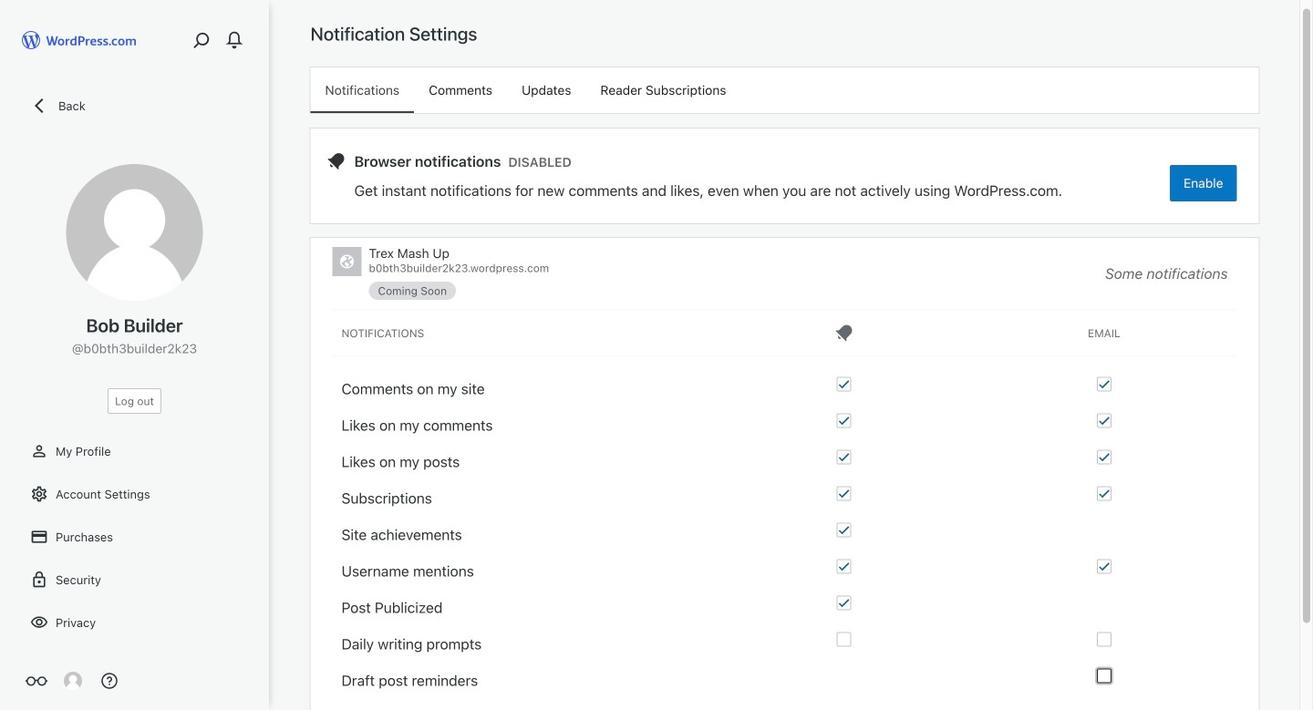Task type: vqa. For each thing, say whether or not it's contained in the screenshot.
Main Content
yes



Task type: describe. For each thing, give the bounding box(es) containing it.
settings image
[[30, 485, 48, 503]]

credit_card image
[[30, 528, 48, 546]]

reader image
[[26, 670, 47, 692]]

person image
[[30, 442, 48, 461]]

lock image
[[30, 571, 48, 589]]



Task type: locate. For each thing, give the bounding box(es) containing it.
menu
[[311, 67, 1259, 113]]

0 vertical spatial bob builder image
[[66, 164, 203, 301]]

bob builder image
[[66, 164, 203, 301], [64, 672, 82, 690]]

main content
[[311, 22, 1259, 710]]

1 vertical spatial bob builder image
[[64, 672, 82, 690]]

visibility image
[[30, 614, 48, 632]]

None checkbox
[[837, 414, 851, 428], [1097, 450, 1112, 465], [837, 487, 851, 501], [1097, 487, 1112, 501], [837, 560, 851, 574], [837, 632, 851, 647], [1097, 632, 1112, 647], [1097, 669, 1112, 684], [837, 414, 851, 428], [1097, 450, 1112, 465], [837, 487, 851, 501], [1097, 487, 1112, 501], [837, 560, 851, 574], [837, 632, 851, 647], [1097, 632, 1112, 647], [1097, 669, 1112, 684]]

None checkbox
[[837, 377, 851, 392], [1097, 377, 1112, 392], [1097, 414, 1112, 428], [837, 450, 851, 465], [837, 523, 851, 538], [1097, 560, 1112, 574], [837, 596, 851, 611], [837, 377, 851, 392], [1097, 377, 1112, 392], [1097, 414, 1112, 428], [837, 450, 851, 465], [837, 523, 851, 538], [1097, 560, 1112, 574], [837, 596, 851, 611]]



